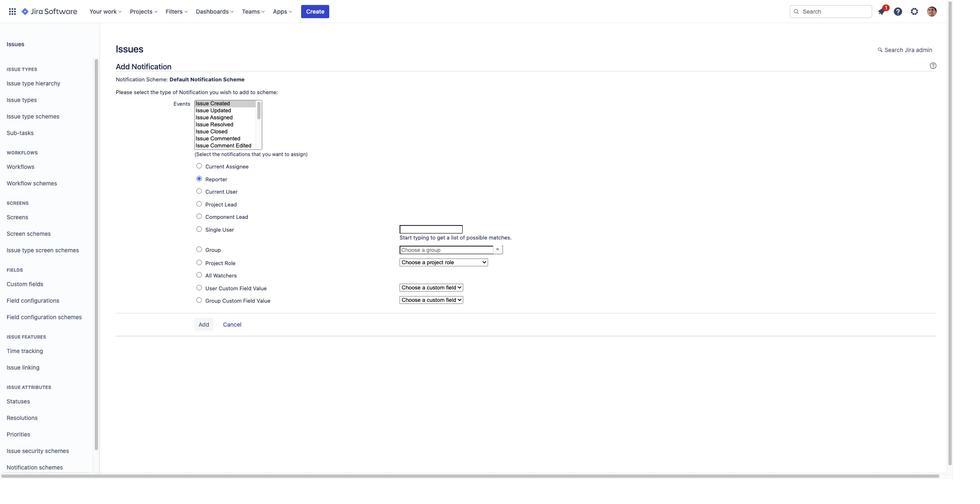 Task type: locate. For each thing, give the bounding box(es) containing it.
linking
[[22, 364, 39, 371]]

field up group custom field value
[[240, 285, 251, 292]]

1 screens from the top
[[7, 201, 29, 206]]

appswitcher icon image
[[7, 6, 17, 16]]

issue types link
[[3, 92, 90, 108]]

field configurations link
[[3, 293, 90, 309]]

to
[[233, 89, 238, 95], [250, 89, 255, 95], [285, 151, 289, 158], [430, 235, 436, 241]]

0 vertical spatial you
[[210, 89, 219, 95]]

schemes down priorities link
[[45, 448, 69, 455]]

schemes down issue types link
[[36, 113, 59, 120]]

fields
[[29, 281, 43, 288]]

please
[[116, 89, 132, 95]]

group for group
[[205, 247, 221, 254]]

workflows down sub-tasks at left top
[[7, 150, 38, 156]]

0 vertical spatial lead
[[225, 201, 237, 208]]

schemes inside 'link'
[[39, 464, 63, 471]]

single user
[[205, 227, 234, 233]]

issue for issue type screen schemes
[[7, 247, 21, 254]]

the right (select
[[212, 151, 220, 158]]

Single User radio
[[196, 227, 202, 232]]

issue types group
[[3, 58, 90, 144]]

1 horizontal spatial the
[[212, 151, 220, 158]]

value down "user custom field value"
[[257, 298, 270, 305]]

user up project lead
[[226, 189, 238, 195]]

1 vertical spatial value
[[257, 298, 270, 305]]

custom down "user custom field value"
[[222, 298, 242, 305]]

2 screens from the top
[[7, 214, 28, 221]]

jira software image
[[22, 6, 77, 16], [22, 6, 77, 16]]

issues up the issue types
[[7, 40, 24, 47]]

issue inside screens group
[[7, 247, 21, 254]]

lead
[[225, 201, 237, 208], [236, 214, 248, 221]]

typing
[[413, 235, 429, 241]]

group right group radio
[[205, 247, 221, 254]]

configuration
[[21, 314, 56, 321]]

1 vertical spatial group
[[205, 298, 221, 305]]

3 issue from the top
[[7, 96, 21, 103]]

current for current assignee
[[205, 163, 224, 170]]

start typing to get a list of possible matches.
[[400, 235, 512, 241]]

custom down watchers
[[219, 285, 238, 292]]

the
[[150, 89, 159, 95], [212, 151, 220, 158]]

type for hierarchy
[[22, 80, 34, 87]]

group
[[205, 247, 221, 254], [205, 298, 221, 305]]

single
[[205, 227, 221, 233]]

1 vertical spatial lead
[[236, 214, 248, 221]]

create
[[306, 8, 325, 15]]

custom for group
[[222, 298, 242, 305]]

statuses link
[[3, 394, 90, 410]]

None submit
[[194, 318, 213, 332]]

tracking
[[21, 348, 43, 355]]

1 current from the top
[[205, 163, 224, 170]]

issue for issue features
[[7, 335, 21, 340]]

workflow schemes link
[[3, 175, 90, 192]]

user right "user custom field value" radio
[[205, 285, 217, 292]]

user down component lead
[[222, 227, 234, 233]]

issue for issue security schemes
[[7, 448, 21, 455]]

screen
[[36, 247, 54, 254]]

screens group
[[3, 192, 90, 261]]

hierarchy
[[36, 80, 60, 87]]

issue inside 'link'
[[7, 113, 21, 120]]

2 group from the top
[[205, 298, 221, 305]]

issue attributes group
[[3, 376, 90, 480]]

schemes inside workflows group
[[33, 180, 57, 187]]

workflows up workflow
[[7, 163, 34, 170]]

add
[[239, 89, 249, 95]]

2 workflows from the top
[[7, 163, 34, 170]]

workflows group
[[3, 141, 90, 194]]

you right that
[[262, 151, 271, 158]]

0 vertical spatial project
[[205, 201, 223, 208]]

issue type hierarchy
[[7, 80, 60, 87]]

group right group custom field value radio
[[205, 298, 221, 305]]

5 issue from the top
[[7, 247, 21, 254]]

1 vertical spatial the
[[212, 151, 220, 158]]

custom for user
[[219, 285, 238, 292]]

1 vertical spatial screens
[[7, 214, 28, 221]]

scheme:
[[257, 89, 278, 95]]

0 vertical spatial user
[[226, 189, 238, 195]]

current down the reporter on the left top of page
[[205, 189, 224, 195]]

you left wish
[[210, 89, 219, 95]]

0 vertical spatial screens
[[7, 201, 29, 206]]

project for project lead
[[205, 201, 223, 208]]

4 issue from the top
[[7, 113, 21, 120]]

1 vertical spatial workflows
[[7, 163, 34, 170]]

lead up component lead
[[225, 201, 237, 208]]

current for current user
[[205, 189, 224, 195]]

component lead
[[205, 214, 248, 221]]

your work button
[[87, 5, 125, 18]]

0 vertical spatial current
[[205, 163, 224, 170]]

1 vertical spatial user
[[222, 227, 234, 233]]

settings image
[[910, 6, 920, 16]]

custom
[[7, 281, 27, 288], [219, 285, 238, 292], [222, 298, 242, 305]]

issue type schemes link
[[3, 108, 90, 125]]

workflows
[[7, 150, 38, 156], [7, 163, 34, 170]]

1 vertical spatial you
[[262, 151, 271, 158]]

1 vertical spatial project
[[205, 260, 223, 267]]

screens
[[7, 201, 29, 206], [7, 214, 28, 221]]

0 horizontal spatial issues
[[7, 40, 24, 47]]

current assignee
[[205, 163, 249, 170]]

you
[[210, 89, 219, 95], [262, 151, 271, 158]]

None text field
[[400, 225, 463, 234]]

notification
[[132, 62, 171, 71], [116, 76, 145, 83], [190, 76, 222, 83], [179, 89, 208, 95], [7, 464, 37, 471]]

lead right the component on the left of the page
[[236, 214, 248, 221]]

screens up "screen"
[[7, 214, 28, 221]]

1 horizontal spatial of
[[460, 235, 465, 241]]

7 issue from the top
[[7, 364, 21, 371]]

screens down workflow
[[7, 201, 29, 206]]

type down scheme:
[[160, 89, 171, 95]]

of right list
[[460, 235, 465, 241]]

1 workflows from the top
[[7, 150, 38, 156]]

notification down the 'security'
[[7, 464, 37, 471]]

schemes
[[36, 113, 59, 120], [33, 180, 57, 187], [27, 230, 51, 237], [55, 247, 79, 254], [58, 314, 82, 321], [45, 448, 69, 455], [39, 464, 63, 471]]

field
[[240, 285, 251, 292], [7, 297, 19, 304], [243, 298, 255, 305], [7, 314, 19, 321]]

work
[[103, 8, 117, 15]]

fields group
[[3, 259, 90, 328]]

0 horizontal spatial the
[[150, 89, 159, 95]]

banner
[[0, 0, 947, 23]]

2 current from the top
[[205, 189, 224, 195]]

role
[[225, 260, 236, 267]]

0 vertical spatial group
[[205, 247, 221, 254]]

field down "user custom field value"
[[243, 298, 255, 305]]

current user
[[205, 189, 238, 195]]

priorities link
[[3, 427, 90, 443]]

project up all
[[205, 260, 223, 267]]

schemes down issue security schemes link at the left bottom
[[39, 464, 63, 471]]

1 horizontal spatial you
[[262, 151, 271, 158]]

notifications image
[[877, 6, 886, 16]]

issue security schemes link
[[3, 443, 90, 460]]

notification inside 'link'
[[7, 464, 37, 471]]

issues
[[7, 40, 24, 47], [116, 43, 143, 55]]

of down default
[[173, 89, 178, 95]]

issue linking link
[[3, 360, 90, 376]]

issues up add
[[116, 43, 143, 55]]

Project Role radio
[[196, 260, 202, 265]]

current up the reporter on the left top of page
[[205, 163, 224, 170]]

group custom field value
[[205, 298, 270, 305]]

6 issue from the top
[[7, 335, 21, 340]]

value for group custom field value
[[257, 298, 270, 305]]

project role
[[205, 260, 236, 267]]

1 vertical spatial current
[[205, 189, 224, 195]]

type down types
[[22, 80, 34, 87]]

issue linking
[[7, 364, 39, 371]]

1 project from the top
[[205, 201, 223, 208]]

that
[[252, 151, 261, 158]]

notifications
[[221, 151, 250, 158]]

type up tasks
[[22, 113, 34, 120]]

2 issue from the top
[[7, 80, 21, 87]]

type left screen
[[22, 247, 34, 254]]

0 horizontal spatial of
[[173, 89, 178, 95]]

issue for issue attributes
[[7, 385, 21, 390]]

workflows for workflows link
[[7, 163, 34, 170]]

screen schemes
[[7, 230, 51, 237]]

Component Lead radio
[[196, 214, 202, 219]]

security
[[22, 448, 43, 455]]

of
[[173, 89, 178, 95], [460, 235, 465, 241]]

screens link
[[3, 209, 90, 226]]

wish
[[220, 89, 231, 95]]

All Watchers radio
[[196, 273, 202, 278]]

issue features
[[7, 335, 46, 340]]

schemes down field configurations link
[[58, 314, 82, 321]]

issue for issue linking
[[7, 364, 21, 371]]

issue type schemes
[[7, 113, 59, 120]]

the down scheme:
[[150, 89, 159, 95]]

all watchers
[[205, 273, 237, 279]]

field up issue features
[[7, 314, 19, 321]]

2 project from the top
[[205, 260, 223, 267]]

0 vertical spatial workflows
[[7, 150, 38, 156]]

1 group from the top
[[205, 247, 221, 254]]

issue for issue types
[[7, 96, 21, 103]]

9 issue from the top
[[7, 448, 21, 455]]

resolutions
[[7, 415, 38, 422]]

8 issue from the top
[[7, 385, 21, 390]]

issue security schemes
[[7, 448, 69, 455]]

help image
[[893, 6, 903, 16]]

please select the type of notification you wish to add to scheme:
[[116, 89, 278, 95]]

a
[[447, 235, 450, 241]]

type inside screens group
[[22, 247, 34, 254]]

possible
[[466, 235, 487, 241]]

issue type screen schemes link
[[3, 242, 90, 259]]

issue
[[7, 67, 21, 72], [7, 80, 21, 87], [7, 96, 21, 103], [7, 113, 21, 120], [7, 247, 21, 254], [7, 335, 21, 340], [7, 364, 21, 371], [7, 385, 21, 390], [7, 448, 21, 455]]

1 horizontal spatial issues
[[116, 43, 143, 55]]

workflow
[[7, 180, 32, 187]]

value up group custom field value
[[253, 285, 267, 292]]

type inside 'link'
[[22, 113, 34, 120]]

custom down fields
[[7, 281, 27, 288]]

lead for component lead
[[236, 214, 248, 221]]

(select
[[194, 151, 211, 158]]

schemes down workflows link
[[33, 180, 57, 187]]

0 vertical spatial value
[[253, 285, 267, 292]]

screens for screens group
[[7, 201, 29, 206]]

(select the notifications that you want to assign)
[[194, 151, 308, 158]]

0 vertical spatial the
[[150, 89, 159, 95]]

lead for project lead
[[225, 201, 237, 208]]

workflows for workflows group on the left of page
[[7, 150, 38, 156]]

2 vertical spatial user
[[205, 285, 217, 292]]

group for group custom field value
[[205, 298, 221, 305]]

1 issue from the top
[[7, 67, 21, 72]]

project up the component on the left of the page
[[205, 201, 223, 208]]



Task type: vqa. For each thing, say whether or not it's contained in the screenshot.
the Workflows associated with workflows link
yes



Task type: describe. For each thing, give the bounding box(es) containing it.
custom fields link
[[3, 276, 90, 293]]

notification up please select the type of notification you wish to add to scheme:
[[190, 76, 222, 83]]

Group radio
[[196, 247, 202, 253]]

search jira admin
[[885, 46, 932, 53]]

start
[[400, 235, 412, 241]]

issue for issue types
[[7, 67, 21, 72]]

primary element
[[5, 0, 790, 23]]

workflow schemes
[[7, 180, 57, 187]]

screen
[[7, 230, 25, 237]]

dashboards button
[[193, 5, 237, 18]]

sub-tasks
[[7, 129, 34, 136]]

screens for screens link
[[7, 214, 28, 221]]

schemes inside fields group
[[58, 314, 82, 321]]

admin
[[916, 46, 932, 53]]

events
[[174, 101, 190, 107]]

issue features group
[[3, 326, 90, 379]]

time tracking link
[[3, 343, 90, 360]]

search
[[885, 46, 903, 53]]

schemes inside 'link'
[[36, 113, 59, 120]]

watchers
[[213, 273, 237, 279]]

to left get
[[430, 235, 436, 241]]

Current User radio
[[196, 189, 202, 194]]

to left add
[[233, 89, 238, 95]]

time
[[7, 348, 20, 355]]

notification scheme: default notification scheme
[[116, 76, 245, 83]]

schemes up issue type screen schemes
[[27, 230, 51, 237]]

search image
[[793, 8, 800, 15]]

time tracking
[[7, 348, 43, 355]]

create button
[[301, 5, 329, 18]]

features
[[22, 335, 46, 340]]

assignee
[[226, 163, 249, 170]]

user custom field value
[[205, 285, 267, 292]]

component
[[205, 214, 235, 221]]

matches.
[[489, 235, 512, 241]]

issue type screen schemes
[[7, 247, 79, 254]]

to right add
[[250, 89, 255, 95]]

notification up events
[[179, 89, 208, 95]]

list
[[451, 235, 458, 241]]

field down custom fields
[[7, 297, 19, 304]]

sidebar navigation image
[[90, 33, 108, 50]]

field configuration schemes link
[[3, 309, 90, 326]]

cancel
[[223, 321, 241, 328]]

Group Custom Field Value radio
[[196, 298, 202, 303]]

banner containing your work
[[0, 0, 947, 23]]

statuses
[[7, 398, 30, 405]]

sub-
[[7, 129, 20, 136]]

User Custom Field Value radio
[[196, 285, 202, 291]]

sub-tasks link
[[3, 125, 90, 141]]

select
[[134, 89, 149, 95]]

dashboards
[[196, 8, 229, 15]]

assign)
[[291, 151, 308, 158]]

apps
[[273, 8, 287, 15]]

add
[[116, 62, 130, 71]]

Search field
[[790, 5, 872, 18]]

Choose a group text field
[[400, 246, 503, 255]]

project for project role
[[205, 260, 223, 267]]

teams
[[242, 8, 260, 15]]

scheme:
[[146, 76, 168, 83]]

add notification
[[116, 62, 171, 71]]

Project Lead radio
[[196, 201, 202, 207]]

tasks
[[20, 129, 34, 136]]

field configurations
[[7, 297, 59, 304]]

Current Assignee radio
[[196, 163, 202, 169]]

default
[[170, 76, 189, 83]]

issue types
[[7, 96, 37, 103]]

Reporter radio
[[196, 176, 202, 181]]

type for screen
[[22, 247, 34, 254]]

to right 'want'
[[285, 151, 289, 158]]

issue for issue type hierarchy
[[7, 80, 21, 87]]

small image
[[878, 47, 884, 53]]

types
[[22, 96, 37, 103]]

your work
[[89, 8, 117, 15]]

type for schemes
[[22, 113, 34, 120]]

1
[[885, 4, 887, 11]]

field configuration schemes
[[7, 314, 82, 321]]

your
[[89, 8, 102, 15]]

value for user custom field value
[[253, 285, 267, 292]]

notification up please
[[116, 76, 145, 83]]

get
[[437, 235, 445, 241]]

cancel link
[[219, 319, 246, 332]]

screen schemes link
[[3, 226, 90, 242]]

issue type hierarchy link
[[3, 75, 90, 92]]

your profile and settings image
[[927, 6, 937, 16]]

teams button
[[240, 5, 268, 18]]

issue types
[[7, 67, 37, 72]]

project lead
[[205, 201, 237, 208]]

custom fields
[[7, 281, 43, 288]]

projects button
[[128, 5, 161, 18]]

notification up scheme:
[[132, 62, 171, 71]]

1 vertical spatial of
[[460, 235, 465, 241]]

all
[[205, 273, 212, 279]]

notification schemes link
[[3, 460, 90, 477]]

notification schemes
[[7, 464, 63, 471]]

filters
[[166, 8, 183, 15]]

configurations
[[21, 297, 59, 304]]

user for single user
[[222, 227, 234, 233]]

custom inside custom fields link
[[7, 281, 27, 288]]

search jira admin link
[[873, 44, 936, 57]]

issue for issue type schemes
[[7, 113, 21, 120]]

resolutions link
[[3, 410, 90, 427]]

types
[[22, 67, 37, 72]]

apps button
[[271, 5, 295, 18]]

scheme
[[223, 76, 245, 83]]

schemes right screen
[[55, 247, 79, 254]]

0 horizontal spatial you
[[210, 89, 219, 95]]

priorities
[[7, 431, 30, 438]]

0 vertical spatial of
[[173, 89, 178, 95]]

user for current user
[[226, 189, 238, 195]]

issue attributes
[[7, 385, 51, 390]]



